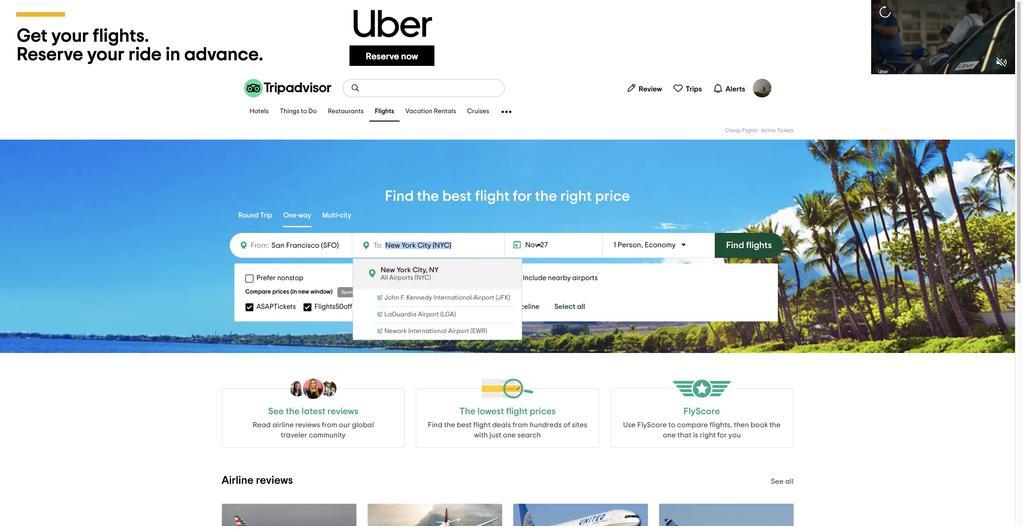 Task type: locate. For each thing, give the bounding box(es) containing it.
all for see all
[[785, 478, 793, 485]]

find inside find the best flight deals from hundreds of sites with just one search
[[428, 421, 443, 429]]

see the latest reviews
[[268, 407, 358, 416]]

from
[[322, 421, 337, 429], [513, 421, 528, 429]]

2 vertical spatial find
[[428, 421, 443, 429]]

0 vertical spatial to
[[301, 108, 307, 115]]

review link
[[623, 79, 666, 97]]

best inside find the best flight deals from hundreds of sites with just one search
[[457, 421, 472, 429]]

the for find the best flight for the right price
[[417, 189, 439, 204]]

1 vertical spatial best
[[457, 421, 472, 429]]

laguardia
[[384, 311, 417, 318]]

flight left for
[[475, 189, 510, 204]]

is
[[693, 432, 698, 439]]

read
[[253, 421, 271, 429]]

1 person , economy
[[614, 241, 676, 249]]

0 horizontal spatial reviews
[[256, 475, 293, 486]]

airports
[[572, 275, 598, 282]]

find for find the best flight deals from hundreds of sites with just one search
[[428, 421, 443, 429]]

hotels
[[249, 108, 269, 115]]

1 vertical spatial flyscore
[[637, 421, 667, 429]]

reviews
[[327, 407, 358, 416], [295, 421, 320, 429], [256, 475, 293, 486]]

1 horizontal spatial see
[[771, 478, 784, 485]]

from inside find the best flight deals from hundreds of sites with just one search
[[513, 421, 528, 429]]

best
[[442, 189, 472, 204], [457, 421, 472, 429]]

international
[[433, 295, 472, 301], [408, 328, 447, 335]]

best for deals
[[457, 421, 472, 429]]

right left price
[[560, 189, 592, 204]]

airline
[[272, 421, 294, 429]]

0 vertical spatial airport
[[473, 295, 494, 301]]

include nearby airports
[[523, 275, 598, 282]]

book
[[751, 421, 768, 429]]

international up unpublishedflight at the bottom of page
[[433, 295, 472, 301]]

prefer nonstop
[[256, 275, 303, 282]]

1 vertical spatial airline
[[222, 475, 254, 486]]

prefer
[[256, 275, 276, 282]]

To where? text field
[[383, 239, 468, 252]]

1 vertical spatial see
[[771, 478, 784, 485]]

airport left (jfk)
[[473, 295, 494, 301]]

new
[[298, 289, 309, 295]]

2 from from the left
[[513, 421, 528, 429]]

flights left -
[[742, 128, 757, 133]]

to
[[301, 108, 307, 115], [668, 421, 675, 429]]

restaurants
[[328, 108, 364, 115]]

find the best flight deals from hundreds of sites with just one search
[[428, 421, 587, 439]]

cruises
[[467, 108, 489, 115]]

cheap
[[725, 128, 741, 133]]

all
[[577, 303, 585, 311], [785, 478, 793, 485]]

trip
[[260, 212, 272, 219]]

0 horizontal spatial find
[[385, 189, 414, 204]]

round trip link
[[238, 205, 272, 227]]

our
[[339, 421, 350, 429]]

1 vertical spatial flight
[[473, 421, 491, 429]]

cruises link
[[462, 102, 495, 122]]

price
[[595, 189, 630, 204]]

0 horizontal spatial right
[[560, 189, 592, 204]]

compare
[[677, 421, 708, 429]]

right right is
[[700, 432, 716, 439]]

0 horizontal spatial airport
[[418, 311, 439, 318]]

0 vertical spatial reviews
[[327, 407, 358, 416]]

see for see the latest reviews
[[268, 407, 284, 416]]

1 horizontal spatial all
[[785, 478, 793, 485]]

1 horizontal spatial airline
[[761, 128, 776, 133]]

multi-
[[322, 212, 340, 219]]

0 horizontal spatial to
[[301, 108, 307, 115]]

1 horizontal spatial airport
[[448, 328, 469, 335]]

27
[[540, 241, 548, 249]]

alaska
[[371, 303, 392, 310]]

the
[[417, 189, 439, 204], [535, 189, 557, 204], [286, 407, 300, 416], [444, 421, 455, 429], [769, 421, 781, 429]]

reviews inside read airline reviews from our global traveler community
[[295, 421, 320, 429]]

0 vertical spatial international
[[433, 295, 472, 301]]

1 horizontal spatial reviews
[[295, 421, 320, 429]]

flyscore inside the use flyscore to compare flights, then book the one that is right for you
[[637, 421, 667, 429]]

to up the one
[[668, 421, 675, 429]]

way
[[299, 212, 311, 219]]

0 horizontal spatial from
[[322, 421, 337, 429]]

round trip
[[238, 212, 272, 219]]

1 vertical spatial reviews
[[295, 421, 320, 429]]

0 vertical spatial see
[[268, 407, 284, 416]]

1 horizontal spatial find
[[428, 421, 443, 429]]

city
[[340, 212, 351, 219]]

flights left the 'vacation'
[[375, 108, 394, 115]]

airport down (lga)
[[448, 328, 469, 335]]

prices
[[272, 289, 289, 295]]

(ewr)
[[470, 328, 487, 335]]

the inside find the best flight deals from hundreds of sites with just one search
[[444, 421, 455, 429]]

of
[[563, 421, 570, 429]]

airport up newark international airport (ewr)
[[418, 311, 439, 318]]

0 horizontal spatial flyscore
[[637, 421, 667, 429]]

,
[[641, 241, 643, 249]]

1 horizontal spatial right
[[700, 432, 716, 439]]

0 horizontal spatial flights
[[375, 108, 394, 115]]

flight up with
[[473, 421, 491, 429]]

1 vertical spatial flights
[[742, 128, 757, 133]]

1 vertical spatial find
[[726, 241, 744, 250]]

0 vertical spatial best
[[442, 189, 472, 204]]

0 horizontal spatial all
[[577, 303, 585, 311]]

use
[[623, 421, 636, 429]]

0 horizontal spatial airline
[[222, 475, 254, 486]]

from:
[[251, 242, 269, 249]]

flight prices
[[506, 407, 556, 416]]

2 horizontal spatial find
[[726, 241, 744, 250]]

0 vertical spatial flyscore
[[684, 407, 720, 416]]

0 vertical spatial flights
[[375, 108, 394, 115]]

restaurants link
[[322, 102, 369, 122]]

None search field
[[343, 80, 504, 97]]

flyscore up compare
[[684, 407, 720, 416]]

flyscore up the one
[[637, 421, 667, 429]]

priceline
[[512, 303, 539, 310]]

0 vertical spatial find
[[385, 189, 414, 204]]

1 horizontal spatial to
[[668, 421, 675, 429]]

new york city, ny all airports (nyc)
[[381, 266, 439, 281]]

1 vertical spatial to
[[668, 421, 675, 429]]

airport
[[473, 295, 494, 301], [418, 311, 439, 318], [448, 328, 469, 335]]

1 horizontal spatial flights
[[742, 128, 757, 133]]

to left do
[[301, 108, 307, 115]]

deals
[[492, 421, 511, 429]]

traveler community
[[281, 432, 346, 439]]

find flights button
[[715, 233, 784, 258]]

from up one search
[[513, 421, 528, 429]]

0 vertical spatial flight
[[475, 189, 510, 204]]

alerts link
[[709, 79, 749, 97]]

flight inside find the best flight deals from hundreds of sites with just one search
[[473, 421, 491, 429]]

0 vertical spatial all
[[577, 303, 585, 311]]

1 horizontal spatial flyscore
[[684, 407, 720, 416]]

1 horizontal spatial from
[[513, 421, 528, 429]]

sites
[[572, 421, 587, 429]]

right
[[560, 189, 592, 204], [700, 432, 716, 439]]

the
[[459, 407, 475, 416]]

cheap flights - airline tickets
[[725, 128, 793, 133]]

2 horizontal spatial airport
[[473, 295, 494, 301]]

flights
[[375, 108, 394, 115], [742, 128, 757, 133]]

(jfk)
[[496, 295, 510, 301]]

find
[[385, 189, 414, 204], [726, 241, 744, 250], [428, 421, 443, 429]]

see for see all
[[771, 478, 784, 485]]

1 vertical spatial all
[[785, 478, 793, 485]]

find for find flights
[[726, 241, 744, 250]]

from left our
[[322, 421, 337, 429]]

trips
[[686, 85, 702, 93]]

0 horizontal spatial see
[[268, 407, 284, 416]]

(lga)
[[440, 311, 456, 318]]

then
[[734, 421, 749, 429]]

city,
[[412, 266, 428, 274]]

flight for deals
[[473, 421, 491, 429]]

john
[[384, 295, 399, 301]]

tripadvisor image
[[244, 79, 331, 97]]

find for find the best flight for the right price
[[385, 189, 414, 204]]

hotels link
[[244, 102, 274, 122]]

-
[[759, 128, 760, 133]]

select all
[[554, 303, 585, 311]]

find inside button
[[726, 241, 744, 250]]

tickets
[[777, 128, 793, 133]]

1 vertical spatial right
[[700, 432, 716, 439]]

1 from from the left
[[322, 421, 337, 429]]

one search
[[503, 432, 541, 439]]

international down laguardia airport (lga)
[[408, 328, 447, 335]]



Task type: vqa. For each thing, say whether or not it's contained in the screenshot.
$4,309's :
no



Task type: describe. For each thing, give the bounding box(es) containing it.
compare
[[245, 289, 271, 295]]

flights50off
[[314, 303, 352, 310]]

all
[[381, 275, 388, 281]]

right inside the use flyscore to compare flights, then book the one that is right for you
[[700, 432, 716, 439]]

for
[[513, 189, 532, 204]]

1 vertical spatial international
[[408, 328, 447, 335]]

read airline reviews from our global traveler community
[[253, 421, 374, 439]]

from inside read airline reviews from our global traveler community
[[322, 421, 337, 429]]

2 vertical spatial airport
[[448, 328, 469, 335]]

see all
[[771, 478, 793, 485]]

for you
[[717, 432, 741, 439]]

nov
[[525, 241, 539, 249]]

(in
[[290, 289, 297, 295]]

window)
[[310, 289, 333, 295]]

unpublishedflight
[[435, 303, 493, 310]]

trips link
[[669, 79, 706, 97]]

just
[[489, 432, 501, 439]]

flight for for
[[475, 189, 510, 204]]

new
[[381, 266, 395, 274]]

2 horizontal spatial reviews
[[327, 407, 358, 416]]

nonstop
[[277, 275, 303, 282]]

the for find the best flight deals from hundreds of sites with just one search
[[444, 421, 455, 429]]

asaptickets
[[256, 303, 296, 310]]

sponsored
[[341, 290, 364, 295]]

hundreds
[[530, 421, 562, 429]]

From where? text field
[[269, 239, 346, 252]]

select
[[554, 303, 575, 311]]

the for see the latest reviews
[[286, 407, 300, 416]]

airports
[[389, 275, 413, 281]]

to inside the use flyscore to compare flights, then book the one that is right for you
[[668, 421, 675, 429]]

advertisement region
[[0, 0, 1015, 74]]

one-way
[[283, 212, 311, 219]]

do
[[308, 108, 317, 115]]

laguardia airport (lga)
[[384, 311, 456, 318]]

vacation
[[405, 108, 432, 115]]

latest
[[302, 407, 326, 416]]

airline reviews
[[222, 475, 293, 486]]

the inside the use flyscore to compare flights, then book the one that is right for you
[[769, 421, 781, 429]]

see all link
[[771, 478, 793, 485]]

search image
[[351, 84, 360, 93]]

profile picture image
[[753, 79, 771, 97]]

multi-city link
[[322, 205, 351, 227]]

person
[[618, 241, 641, 249]]

vacation rentals link
[[400, 102, 462, 122]]

find the best flight for the right price
[[385, 189, 630, 204]]

kennedy
[[406, 295, 432, 301]]

john f. kennedy international airport (jfk)
[[384, 295, 510, 301]]

round
[[238, 212, 259, 219]]

review
[[639, 85, 662, 93]]

nearby
[[548, 275, 571, 282]]

flights
[[746, 241, 772, 250]]

1 vertical spatial airport
[[418, 311, 439, 318]]

one
[[663, 432, 676, 439]]

0 vertical spatial right
[[560, 189, 592, 204]]

things
[[280, 108, 299, 115]]

ny
[[429, 266, 439, 274]]

0 vertical spatial airline
[[761, 128, 776, 133]]

flights,
[[710, 421, 732, 429]]

find flights
[[726, 241, 772, 250]]

the lowest flight prices
[[459, 407, 556, 416]]

flights link
[[369, 102, 400, 122]]

one-
[[283, 212, 299, 219]]

multi-city
[[322, 212, 351, 219]]

airline reviews link
[[222, 475, 293, 486]]

things to do
[[280, 108, 317, 115]]

york
[[397, 266, 411, 274]]

that
[[677, 432, 691, 439]]

best for for
[[442, 189, 472, 204]]

vacation rentals
[[405, 108, 456, 115]]

newark international airport (ewr)
[[384, 328, 487, 335]]

f.
[[401, 295, 405, 301]]

use flyscore to compare flights, then book the one that is right for you
[[623, 421, 781, 439]]

with
[[474, 432, 488, 439]]

alaska airlines
[[371, 303, 417, 310]]

2 vertical spatial reviews
[[256, 475, 293, 486]]

airlines
[[394, 303, 417, 310]]

to:
[[373, 242, 383, 249]]

things to do link
[[274, 102, 322, 122]]

all for select all
[[577, 303, 585, 311]]



